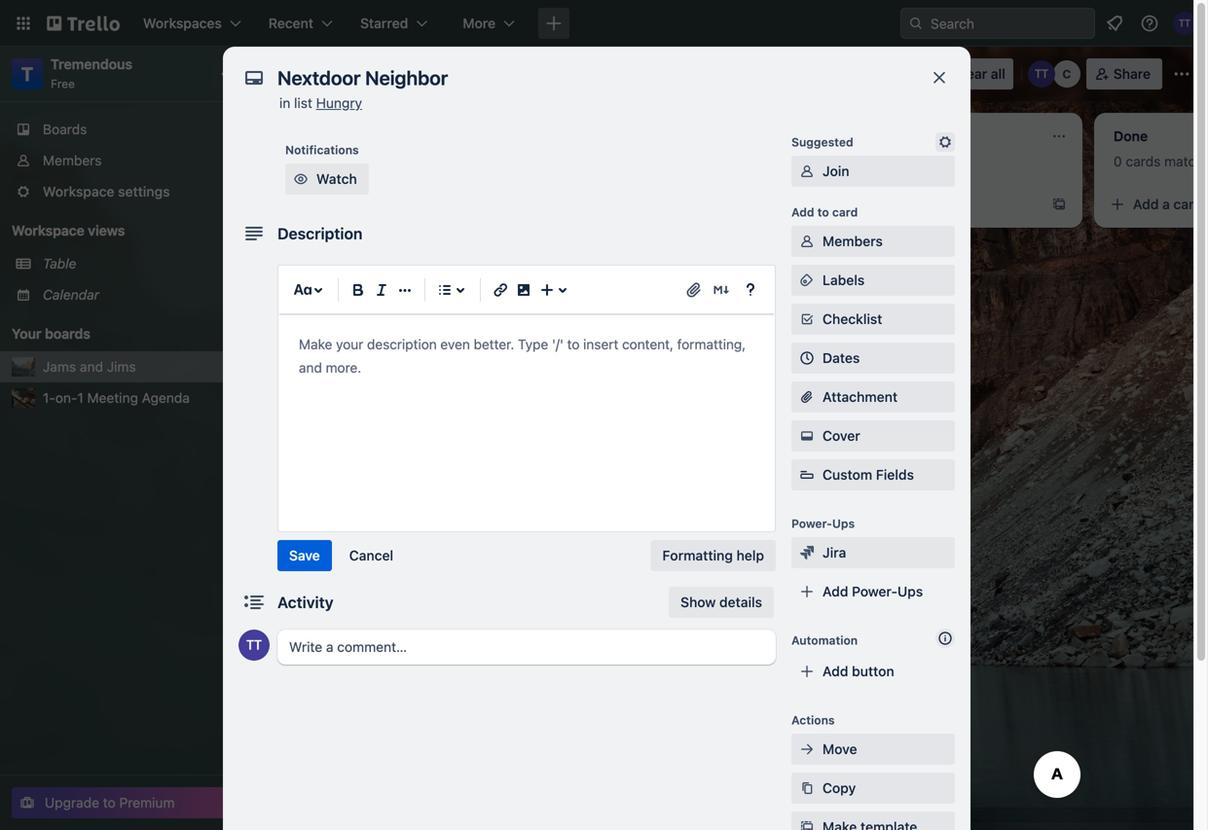 Task type: locate. For each thing, give the bounding box(es) containing it.
jams and jims
[[279, 63, 403, 84], [43, 359, 136, 375]]

fields
[[876, 467, 914, 483]]

2 cards from the left
[[850, 153, 885, 169]]

power- up jira on the bottom right of page
[[792, 517, 833, 531]]

filters up add a card button at the top
[[931, 153, 967, 169]]

add down jira on the bottom right of page
[[823, 584, 849, 600]]

watch
[[317, 171, 357, 187]]

Board name text field
[[269, 58, 413, 90]]

save
[[289, 548, 320, 564]]

dates button
[[792, 343, 955, 374]]

0 horizontal spatial ups
[[833, 517, 855, 531]]

members link up labels link
[[792, 226, 955, 257]]

1 horizontal spatial members link
[[792, 226, 955, 257]]

sm image inside join link
[[798, 162, 817, 181]]

0 horizontal spatial card
[[833, 206, 858, 219]]

match
[[335, 153, 374, 169], [888, 153, 928, 169], [1165, 153, 1204, 169]]

0 vertical spatial and
[[328, 63, 359, 84]]

notifications
[[285, 143, 359, 157]]

sm image inside copy link
[[798, 779, 817, 799]]

1 0 from the left
[[284, 153, 293, 169]]

1 horizontal spatial 1
[[928, 66, 934, 82]]

1 left clear
[[928, 66, 934, 82]]

0 cards match filters
[[284, 153, 414, 169], [838, 153, 967, 169]]

calendar
[[43, 287, 99, 303]]

1 vertical spatial to
[[103, 795, 116, 811]]

sm image down the 'add to card'
[[798, 232, 817, 251]]

2 horizontal spatial 0
[[1114, 153, 1123, 169]]

add down suggested
[[792, 206, 815, 219]]

jams
[[279, 63, 324, 84], [43, 359, 76, 375]]

attachment
[[823, 389, 898, 405]]

1 button
[[830, 58, 946, 90]]

1 vertical spatial jims
[[107, 359, 136, 375]]

add inside button
[[823, 664, 849, 680]]

add for add a card
[[857, 196, 883, 212]]

jims
[[363, 63, 403, 84], [107, 359, 136, 375]]

checklist link
[[792, 304, 955, 335]]

1-on-1 meeting agenda
[[43, 390, 190, 406]]

0 cards match filters up watch
[[284, 153, 414, 169]]

sm image up suggested
[[795, 58, 822, 86]]

match up watch
[[335, 153, 374, 169]]

add left a
[[857, 196, 883, 212]]

0 vertical spatial jams
[[279, 63, 324, 84]]

views
[[88, 223, 125, 239]]

sm image inside move link
[[798, 740, 817, 760]]

members link
[[0, 145, 253, 176], [792, 226, 955, 257]]

sm image up add a card button at the top
[[936, 132, 955, 152]]

sm image inside watch "button"
[[291, 169, 311, 189]]

add button button
[[792, 656, 955, 688]]

ups up add button button
[[898, 584, 923, 600]]

sm image for jira
[[798, 543, 817, 563]]

jams and jims link
[[43, 357, 218, 377]]

create board or workspace image
[[544, 14, 564, 33]]

members down boards
[[43, 152, 102, 168]]

to for add
[[818, 206, 830, 219]]

card for add a card
[[897, 196, 926, 212]]

on-
[[55, 390, 77, 406]]

match left the f on the top of page
[[1165, 153, 1204, 169]]

0 horizontal spatial 1
[[77, 390, 84, 406]]

sm image inside cover link
[[798, 427, 817, 446]]

sm image down actions at right
[[798, 740, 817, 760]]

members up labels
[[823, 233, 883, 249]]

sm image
[[798, 162, 817, 181], [798, 271, 817, 290], [798, 310, 817, 329], [798, 427, 817, 446], [798, 740, 817, 760], [798, 818, 817, 831]]

0 vertical spatial jams and jims
[[279, 63, 403, 84]]

sm image for watch
[[291, 169, 311, 189]]

c button
[[1054, 60, 1081, 88]]

0 horizontal spatial jams and jims
[[43, 359, 136, 375]]

upgrade to premium
[[45, 795, 175, 811]]

0 vertical spatial power-
[[792, 517, 833, 531]]

3 match from the left
[[1165, 153, 1204, 169]]

open information menu image
[[1140, 14, 1160, 33]]

add inside button
[[857, 196, 883, 212]]

2 horizontal spatial terry turtle (terryturtle) image
[[1174, 12, 1197, 35]]

1 horizontal spatial to
[[818, 206, 830, 219]]

sm image inside checklist link
[[798, 310, 817, 329]]

3 0 from the left
[[1114, 153, 1123, 169]]

chestercheeetah (chestercheeetah) image
[[1054, 60, 1081, 88]]

5 sm image from the top
[[798, 740, 817, 760]]

link image
[[489, 279, 512, 302]]

jams and jims down your boards with 2 items element
[[43, 359, 136, 375]]

1 horizontal spatial match
[[888, 153, 928, 169]]

table
[[43, 256, 76, 272]]

open help dialog image
[[739, 279, 763, 302]]

bold ⌘b image
[[347, 279, 370, 302]]

2 horizontal spatial cards
[[1126, 153, 1161, 169]]

1 horizontal spatial jims
[[363, 63, 403, 84]]

ups up jira on the bottom right of page
[[833, 517, 855, 531]]

match up add a card
[[888, 153, 928, 169]]

and inside text box
[[328, 63, 359, 84]]

labels
[[823, 272, 865, 288]]

1 vertical spatial power-
[[852, 584, 898, 600]]

0 notifications image
[[1103, 12, 1127, 35]]

0 horizontal spatial members
[[43, 152, 102, 168]]

a
[[886, 196, 894, 212]]

1 horizontal spatial jams
[[279, 63, 324, 84]]

add a card button
[[826, 189, 1040, 220]]

cards down suggested
[[850, 153, 885, 169]]

sm image
[[795, 58, 822, 86], [936, 132, 955, 152], [291, 169, 311, 189], [798, 232, 817, 251], [798, 543, 817, 563], [798, 779, 817, 799]]

card for add to card
[[833, 206, 858, 219]]

jims up 1-on-1 meeting agenda
[[107, 359, 136, 375]]

sm image left join
[[798, 162, 817, 181]]

2 0 from the left
[[838, 153, 846, 169]]

help
[[737, 548, 765, 564]]

0 down in
[[284, 153, 293, 169]]

hungry link
[[316, 95, 362, 111]]

tremendous
[[51, 56, 133, 72]]

1
[[928, 66, 934, 82], [77, 390, 84, 406]]

description
[[278, 224, 363, 243]]

0
[[284, 153, 293, 169], [838, 153, 846, 169], [1114, 153, 1123, 169]]

sm image left labels
[[798, 271, 817, 290]]

1 inside "button"
[[928, 66, 934, 82]]

jams and jims up hungry link
[[279, 63, 403, 84]]

0 vertical spatial 1
[[928, 66, 934, 82]]

1 horizontal spatial 0
[[838, 153, 846, 169]]

card right a
[[897, 196, 926, 212]]

Write a comment text field
[[278, 630, 776, 665]]

1 horizontal spatial ups
[[898, 584, 923, 600]]

1 horizontal spatial card
[[897, 196, 926, 212]]

4 sm image from the top
[[798, 427, 817, 446]]

0 horizontal spatial jams
[[43, 359, 76, 375]]

button
[[852, 664, 895, 680]]

1 horizontal spatial cards
[[850, 153, 885, 169]]

0 vertical spatial ups
[[833, 517, 855, 531]]

2 match from the left
[[888, 153, 928, 169]]

custom fields button
[[792, 466, 955, 485]]

0 horizontal spatial 0 cards match filters
[[284, 153, 414, 169]]

power-ups
[[792, 517, 855, 531]]

add to card
[[792, 206, 858, 219]]

tremendous free
[[51, 56, 133, 91]]

to right upgrade
[[103, 795, 116, 811]]

0 horizontal spatial power-
[[792, 517, 833, 531]]

agenda
[[142, 390, 190, 406]]

members
[[43, 152, 102, 168], [823, 233, 883, 249]]

0 down suggested
[[838, 153, 846, 169]]

and up hungry link
[[328, 63, 359, 84]]

filters
[[378, 153, 414, 169], [931, 153, 967, 169]]

0 horizontal spatial to
[[103, 795, 116, 811]]

0 horizontal spatial cards
[[297, 153, 331, 169]]

cards up watch
[[297, 153, 331, 169]]

1 vertical spatial members
[[823, 233, 883, 249]]

card down join
[[833, 206, 858, 219]]

sm image down copy link
[[798, 818, 817, 831]]

1 vertical spatial and
[[80, 359, 103, 375]]

sm image left jira on the bottom right of page
[[798, 543, 817, 563]]

card inside button
[[897, 196, 926, 212]]

text styles image
[[291, 279, 315, 302]]

show
[[681, 595, 716, 611]]

2 horizontal spatial match
[[1165, 153, 1204, 169]]

jims left 'star or unstar board' image
[[363, 63, 403, 84]]

labels link
[[792, 265, 955, 296]]

all
[[991, 66, 1006, 82]]

1 horizontal spatial jams and jims
[[279, 63, 403, 84]]

0 cards match filters up add a card
[[838, 153, 967, 169]]

cover link
[[792, 421, 955, 452]]

add power-ups
[[823, 584, 923, 600]]

jams up the list
[[279, 63, 324, 84]]

0 vertical spatial members link
[[0, 145, 253, 176]]

image image
[[512, 279, 536, 302]]

sm image left copy
[[798, 779, 817, 799]]

members link down boards
[[0, 145, 253, 176]]

f
[[1208, 153, 1209, 169]]

tremendous link
[[51, 56, 133, 72]]

0 horizontal spatial and
[[80, 359, 103, 375]]

move link
[[792, 734, 955, 766]]

0 vertical spatial jims
[[363, 63, 403, 84]]

sm image inside labels link
[[798, 271, 817, 290]]

jams and jims inside text box
[[279, 63, 403, 84]]

0 horizontal spatial filters
[[378, 153, 414, 169]]

to down join
[[818, 206, 830, 219]]

copy link
[[792, 773, 955, 804]]

and down your boards with 2 items element
[[80, 359, 103, 375]]

filters right watch "button"
[[378, 153, 414, 169]]

terry turtle (terryturtle) image
[[1174, 12, 1197, 35], [1028, 60, 1056, 88], [239, 630, 270, 661]]

to
[[818, 206, 830, 219], [103, 795, 116, 811]]

formatting
[[663, 548, 733, 564]]

1 horizontal spatial 0 cards match filters
[[838, 153, 967, 169]]

1 horizontal spatial and
[[328, 63, 359, 84]]

1 horizontal spatial filters
[[931, 153, 967, 169]]

power- up automation
[[852, 584, 898, 600]]

1 vertical spatial terry turtle (terryturtle) image
[[1028, 60, 1056, 88]]

1 horizontal spatial power-
[[852, 584, 898, 600]]

add power-ups link
[[792, 577, 955, 608]]

and
[[328, 63, 359, 84], [80, 359, 103, 375]]

sm image left "checklist"
[[798, 310, 817, 329]]

power-
[[792, 517, 833, 531], [852, 584, 898, 600]]

sm image left "cover"
[[798, 427, 817, 446]]

ups
[[833, 517, 855, 531], [898, 584, 923, 600]]

3 cards from the left
[[1126, 153, 1161, 169]]

2 vertical spatial terry turtle (terryturtle) image
[[239, 630, 270, 661]]

2 sm image from the top
[[798, 271, 817, 290]]

None text field
[[268, 60, 911, 95]]

0 down share "button"
[[1114, 153, 1123, 169]]

add a card
[[857, 196, 926, 212]]

3 sm image from the top
[[798, 310, 817, 329]]

Search field
[[924, 9, 1095, 38]]

0 horizontal spatial match
[[335, 153, 374, 169]]

show menu image
[[1173, 64, 1192, 84]]

0 vertical spatial to
[[818, 206, 830, 219]]

list
[[294, 95, 313, 111]]

0 horizontal spatial 0
[[284, 153, 293, 169]]

jams up 'on-' on the top left of the page
[[43, 359, 76, 375]]

attachment button
[[792, 382, 955, 413]]

add button
[[823, 664, 895, 680]]

show details
[[681, 595, 763, 611]]

add
[[857, 196, 883, 212], [792, 206, 815, 219], [823, 584, 849, 600], [823, 664, 849, 680]]

add down automation
[[823, 664, 849, 680]]

cards left the f on the top of page
[[1126, 153, 1161, 169]]

sm image for move
[[798, 740, 817, 760]]

1 right 1- on the left top of the page
[[77, 390, 84, 406]]

sm image left watch
[[291, 169, 311, 189]]

copy
[[823, 781, 856, 797]]

1 sm image from the top
[[798, 162, 817, 181]]



Task type: describe. For each thing, give the bounding box(es) containing it.
2 filters from the left
[[931, 153, 967, 169]]

upgrade to premium link
[[12, 788, 238, 819]]

star or unstar board image
[[425, 66, 440, 82]]

watch button
[[285, 164, 369, 195]]

sm image for labels
[[798, 271, 817, 290]]

primary element
[[0, 0, 1209, 47]]

create from template… image
[[1052, 197, 1067, 212]]

c
[[1063, 67, 1072, 81]]

to for upgrade
[[103, 795, 116, 811]]

cancel
[[349, 548, 394, 564]]

sm image for checklist
[[798, 310, 817, 329]]

1 horizontal spatial terry turtle (terryturtle) image
[[1028, 60, 1056, 88]]

in list hungry
[[280, 95, 362, 111]]

1 filters from the left
[[378, 153, 414, 169]]

join link
[[792, 156, 955, 187]]

sm image for suggested
[[936, 132, 955, 152]]

calendar link
[[43, 285, 242, 305]]

activity
[[278, 594, 334, 612]]

clear all
[[954, 66, 1006, 82]]

hungry
[[316, 95, 362, 111]]

formatting help
[[663, 548, 765, 564]]

jams inside text box
[[279, 63, 324, 84]]

Main content area, start typing to enter text. text field
[[299, 333, 755, 380]]

formatting help link
[[651, 541, 776, 572]]

jims inside text box
[[363, 63, 403, 84]]

boards
[[45, 326, 90, 342]]

t
[[21, 62, 33, 85]]

share button
[[1087, 58, 1163, 90]]

editor toolbar toolbar
[[287, 275, 767, 306]]

lists image
[[433, 279, 457, 302]]

premium
[[119, 795, 175, 811]]

1 vertical spatial ups
[[898, 584, 923, 600]]

details
[[720, 595, 763, 611]]

italic ⌘i image
[[370, 279, 393, 302]]

your boards with 2 items element
[[12, 322, 197, 346]]

workspace views
[[12, 223, 125, 239]]

1-on-1 meeting agenda link
[[43, 389, 242, 408]]

1 0 cards match filters from the left
[[284, 153, 414, 169]]

free
[[51, 77, 75, 91]]

custom fields
[[823, 467, 914, 483]]

0 horizontal spatial members link
[[0, 145, 253, 176]]

add for add to card
[[792, 206, 815, 219]]

table link
[[43, 254, 242, 274]]

more formatting image
[[393, 279, 417, 302]]

custom
[[823, 467, 873, 483]]

workspace
[[12, 223, 84, 239]]

0 cards match f
[[1114, 153, 1209, 169]]

cover
[[823, 428, 861, 444]]

1 vertical spatial 1
[[77, 390, 84, 406]]

automation
[[792, 634, 858, 648]]

upgrade
[[45, 795, 99, 811]]

cancel button
[[338, 541, 405, 572]]

show details link
[[669, 587, 774, 618]]

meeting
[[87, 390, 138, 406]]

1 cards from the left
[[297, 153, 331, 169]]

1 vertical spatial members link
[[792, 226, 955, 257]]

add for add power-ups
[[823, 584, 849, 600]]

suggested
[[792, 135, 854, 149]]

1 horizontal spatial members
[[823, 233, 883, 249]]

back to home image
[[47, 8, 120, 39]]

move
[[823, 742, 858, 758]]

jira
[[823, 545, 847, 561]]

view markdown image
[[712, 280, 731, 300]]

0 horizontal spatial jims
[[107, 359, 136, 375]]

dates
[[823, 350, 860, 366]]

share
[[1114, 66, 1151, 82]]

in
[[280, 95, 291, 111]]

boards link
[[0, 114, 253, 145]]

1 vertical spatial jams
[[43, 359, 76, 375]]

your boards
[[12, 326, 90, 342]]

0 vertical spatial terry turtle (terryturtle) image
[[1174, 12, 1197, 35]]

0 vertical spatial members
[[43, 152, 102, 168]]

save button
[[278, 541, 332, 572]]

checklist
[[823, 311, 883, 327]]

1 match from the left
[[335, 153, 374, 169]]

clear
[[954, 66, 988, 82]]

add for add button
[[823, 664, 849, 680]]

sm image for cover
[[798, 427, 817, 446]]

clear all button
[[946, 58, 1014, 90]]

search image
[[909, 16, 924, 31]]

6 sm image from the top
[[798, 818, 817, 831]]

t link
[[12, 58, 43, 90]]

1 vertical spatial jams and jims
[[43, 359, 136, 375]]

sm image for members
[[798, 232, 817, 251]]

0 horizontal spatial terry turtle (terryturtle) image
[[239, 630, 270, 661]]

join
[[823, 163, 850, 179]]

1-
[[43, 390, 55, 406]]

boards
[[43, 121, 87, 137]]

sm image for copy
[[798, 779, 817, 799]]

2 0 cards match filters from the left
[[838, 153, 967, 169]]

attach and insert link image
[[685, 280, 704, 300]]

actions
[[792, 714, 835, 728]]

your
[[12, 326, 41, 342]]

sm image for join
[[798, 162, 817, 181]]



Task type: vqa. For each thing, say whether or not it's contained in the screenshot.
Primary element
yes



